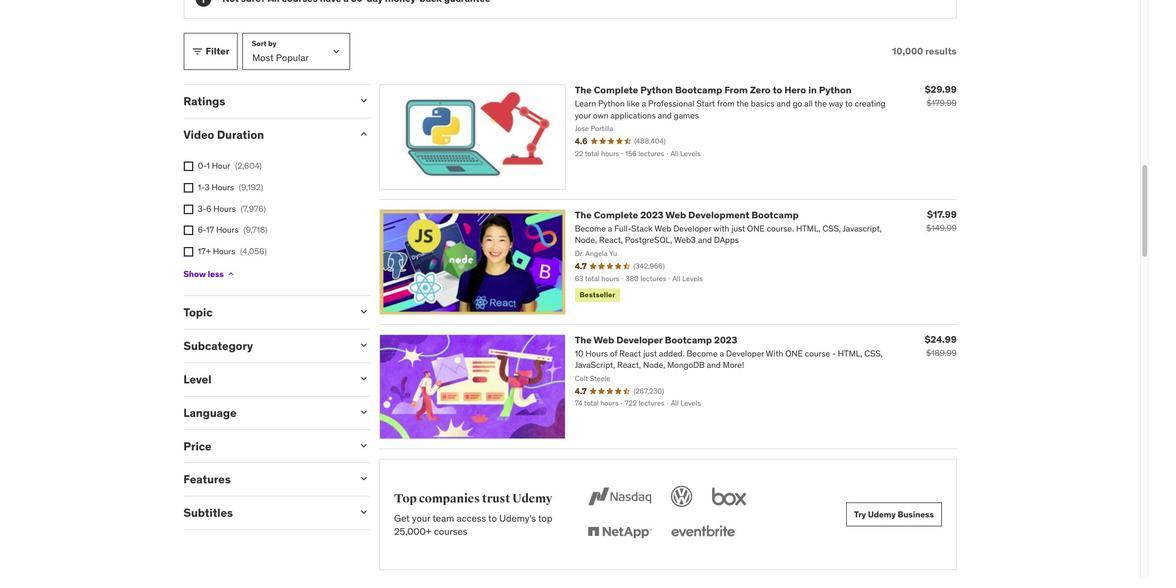 Task type: describe. For each thing, give the bounding box(es) containing it.
level button
[[183, 372, 348, 387]]

0-1 hour (2,604)
[[198, 161, 262, 172]]

1 horizontal spatial web
[[666, 209, 686, 221]]

$189.99
[[926, 348, 957, 358]]

0-
[[198, 161, 207, 172]]

6-
[[198, 225, 206, 235]]

filter
[[206, 45, 230, 57]]

subtitles button
[[183, 506, 348, 520]]

small image for subcategory
[[358, 340, 370, 352]]

your
[[412, 512, 431, 524]]

(7,976)
[[241, 203, 266, 214]]

1 python from the left
[[641, 84, 673, 96]]

bootcamp for 2023
[[665, 334, 712, 346]]

xsmall image for 17+
[[183, 247, 193, 257]]

the for the web developer bootcamp 2023
[[575, 334, 592, 346]]

1
[[207, 161, 210, 172]]

$179.99
[[927, 98, 957, 108]]

ratings
[[183, 94, 225, 108]]

small image for level
[[358, 373, 370, 385]]

udemy inside 'top companies trust udemy get your team access to udemy's top 25,000+ courses'
[[513, 492, 553, 507]]

hours right 17+
[[213, 246, 235, 257]]

the complete 2023 web development bootcamp
[[575, 209, 799, 221]]

$17.99 $149.99
[[927, 208, 957, 233]]

1 vertical spatial bootcamp
[[752, 209, 799, 221]]

level
[[183, 372, 212, 387]]

trust
[[482, 492, 510, 507]]

video duration
[[183, 127, 264, 142]]

filter button
[[183, 33, 237, 70]]

the complete 2023 web development bootcamp link
[[575, 209, 799, 221]]

(4,056)
[[240, 246, 267, 257]]

try
[[854, 509, 866, 520]]

hours for 3-6 hours
[[213, 203, 236, 214]]

nasdaq image
[[586, 484, 655, 510]]

(9,192)
[[239, 182, 263, 193]]

17
[[206, 225, 214, 235]]

hours for 1-3 hours
[[212, 182, 234, 193]]

box image
[[710, 484, 750, 510]]

developer
[[617, 334, 663, 346]]

small image for subtitles
[[358, 507, 370, 519]]

get
[[394, 512, 410, 524]]

language button
[[183, 406, 348, 420]]

courses
[[434, 526, 468, 538]]

bootcamp for from
[[675, 84, 723, 96]]

xsmall image for 3-
[[183, 205, 193, 214]]

xsmall image for 1-
[[183, 183, 193, 193]]

subcategory
[[183, 339, 253, 353]]

1-
[[198, 182, 205, 193]]

17+
[[198, 246, 211, 257]]

top companies trust udemy get your team access to udemy's top 25,000+ courses
[[394, 492, 553, 538]]

0 vertical spatial to
[[773, 84, 783, 96]]

the for the complete python bootcamp from zero to hero in python
[[575, 84, 592, 96]]

access
[[457, 512, 486, 524]]

video
[[183, 127, 214, 142]]

the web developer bootcamp 2023 link
[[575, 334, 738, 346]]

xsmall image inside 'show less' button
[[226, 270, 236, 279]]

$29.99 $179.99
[[925, 83, 957, 108]]

hero
[[785, 84, 806, 96]]

small image for video duration
[[358, 128, 370, 140]]

language
[[183, 406, 237, 420]]

0 vertical spatial 2023
[[641, 209, 664, 221]]

1-3 hours (9,192)
[[198, 182, 263, 193]]

6
[[206, 203, 211, 214]]

topic button
[[183, 306, 348, 320]]

1 horizontal spatial 2023
[[714, 334, 738, 346]]

(2,604)
[[235, 161, 262, 172]]



Task type: locate. For each thing, give the bounding box(es) containing it.
1 small image from the top
[[358, 95, 370, 106]]

show
[[183, 269, 206, 280]]

xsmall image for 6-
[[183, 226, 193, 235]]

web left developer
[[594, 334, 614, 346]]

$17.99
[[927, 208, 957, 220]]

the
[[575, 84, 592, 96], [575, 209, 592, 221], [575, 334, 592, 346]]

1 vertical spatial udemy
[[868, 509, 896, 520]]

3 xsmall image from the top
[[183, 247, 193, 257]]

to
[[773, 84, 783, 96], [488, 512, 497, 524]]

0 vertical spatial the
[[575, 84, 592, 96]]

0 horizontal spatial to
[[488, 512, 497, 524]]

hours right 17
[[216, 225, 239, 235]]

small image for language
[[358, 406, 370, 418]]

top
[[394, 492, 417, 507]]

$149.99
[[927, 223, 957, 233]]

less
[[208, 269, 224, 280]]

hours
[[212, 182, 234, 193], [213, 203, 236, 214], [216, 225, 239, 235], [213, 246, 235, 257]]

bootcamp right development
[[752, 209, 799, 221]]

netapp image
[[586, 520, 655, 546]]

1 complete from the top
[[594, 84, 638, 96]]

development
[[689, 209, 750, 221]]

hours right 6
[[213, 203, 236, 214]]

udemy's
[[499, 512, 536, 524]]

the complete python bootcamp from zero to hero in python link
[[575, 84, 852, 96]]

$24.99
[[925, 333, 957, 345]]

xsmall image left 3-
[[183, 205, 193, 214]]

xsmall image left 6-
[[183, 226, 193, 235]]

1 the from the top
[[575, 84, 592, 96]]

4 small image from the top
[[358, 373, 370, 385]]

show less button
[[183, 262, 236, 286]]

udemy
[[513, 492, 553, 507], [868, 509, 896, 520]]

zero
[[750, 84, 771, 96]]

0 vertical spatial xsmall image
[[183, 183, 193, 193]]

3-
[[198, 203, 206, 214]]

17+ hours (4,056)
[[198, 246, 267, 257]]

features
[[183, 473, 231, 487]]

the web developer bootcamp 2023
[[575, 334, 738, 346]]

try udemy business
[[854, 509, 934, 520]]

business
[[898, 509, 934, 520]]

0 horizontal spatial 2023
[[641, 209, 664, 221]]

2 vertical spatial the
[[575, 334, 592, 346]]

0 horizontal spatial web
[[594, 334, 614, 346]]

1 vertical spatial complete
[[594, 209, 638, 221]]

hour
[[212, 161, 230, 172]]

web
[[666, 209, 686, 221], [594, 334, 614, 346]]

small image
[[191, 45, 203, 57], [358, 306, 370, 318], [358, 440, 370, 452], [358, 473, 370, 485], [358, 507, 370, 519]]

subcategory button
[[183, 339, 348, 353]]

eventbrite image
[[669, 520, 738, 546]]

1 horizontal spatial to
[[773, 84, 783, 96]]

the complete python bootcamp from zero to hero in python
[[575, 84, 852, 96]]

price button
[[183, 439, 348, 454]]

3 the from the top
[[575, 334, 592, 346]]

xsmall image left 17+
[[183, 247, 193, 257]]

1 vertical spatial xsmall image
[[183, 205, 193, 214]]

10,000 results status
[[893, 45, 957, 57]]

0 vertical spatial complete
[[594, 84, 638, 96]]

2 vertical spatial xsmall image
[[183, 247, 193, 257]]

hours right 3
[[212, 182, 234, 193]]

(9,718)
[[244, 225, 268, 235]]

top
[[538, 512, 553, 524]]

small image
[[358, 95, 370, 106], [358, 128, 370, 140], [358, 340, 370, 352], [358, 373, 370, 385], [358, 406, 370, 418]]

xsmall image
[[183, 162, 193, 172], [183, 226, 193, 235], [183, 247, 193, 257]]

topic
[[183, 306, 213, 320]]

udemy up the top
[[513, 492, 553, 507]]

5 small image from the top
[[358, 406, 370, 418]]

to right zero at right
[[773, 84, 783, 96]]

0 vertical spatial xsmall image
[[183, 162, 193, 172]]

$29.99
[[925, 83, 957, 95]]

1 xsmall image from the top
[[183, 162, 193, 172]]

small image for features
[[358, 473, 370, 485]]

hours for 6-17 hours
[[216, 225, 239, 235]]

10,000
[[893, 45, 923, 57]]

in
[[809, 84, 817, 96]]

web left development
[[666, 209, 686, 221]]

ratings button
[[183, 94, 348, 108]]

3-6 hours (7,976)
[[198, 203, 266, 214]]

from
[[725, 84, 748, 96]]

1 vertical spatial xsmall image
[[183, 226, 193, 235]]

small image inside filter button
[[191, 45, 203, 57]]

3
[[205, 182, 210, 193]]

0 horizontal spatial python
[[641, 84, 673, 96]]

show less
[[183, 269, 224, 280]]

1 vertical spatial 2023
[[714, 334, 738, 346]]

python
[[641, 84, 673, 96], [819, 84, 852, 96]]

complete for 2023
[[594, 209, 638, 221]]

bootcamp
[[675, 84, 723, 96], [752, 209, 799, 221], [665, 334, 712, 346]]

xsmall image for 0-
[[183, 162, 193, 172]]

the for the complete 2023 web development bootcamp
[[575, 209, 592, 221]]

2 vertical spatial bootcamp
[[665, 334, 712, 346]]

10,000 results
[[893, 45, 957, 57]]

0 vertical spatial web
[[666, 209, 686, 221]]

try udemy business link
[[847, 503, 942, 527]]

complete for python
[[594, 84, 638, 96]]

price
[[183, 439, 212, 454]]

to inside 'top companies trust udemy get your team access to udemy's top 25,000+ courses'
[[488, 512, 497, 524]]

complete
[[594, 84, 638, 96], [594, 209, 638, 221]]

2 the from the top
[[575, 209, 592, 221]]

1 vertical spatial to
[[488, 512, 497, 524]]

duration
[[217, 127, 264, 142]]

0 horizontal spatial udemy
[[513, 492, 553, 507]]

to down trust
[[488, 512, 497, 524]]

subtitles
[[183, 506, 233, 520]]

results
[[926, 45, 957, 57]]

1 horizontal spatial python
[[819, 84, 852, 96]]

small image for topic
[[358, 306, 370, 318]]

2 small image from the top
[[358, 128, 370, 140]]

xsmall image
[[183, 183, 193, 193], [183, 205, 193, 214], [226, 270, 236, 279]]

$24.99 $189.99
[[925, 333, 957, 358]]

0 vertical spatial bootcamp
[[675, 84, 723, 96]]

2 vertical spatial xsmall image
[[226, 270, 236, 279]]

6-17 hours (9,718)
[[198, 225, 268, 235]]

xsmall image left 1-
[[183, 183, 193, 193]]

25,000+
[[394, 526, 432, 538]]

small image for ratings
[[358, 95, 370, 106]]

volkswagen image
[[669, 484, 695, 510]]

xsmall image left 0-
[[183, 162, 193, 172]]

small image for price
[[358, 440, 370, 452]]

1 horizontal spatial udemy
[[868, 509, 896, 520]]

3 small image from the top
[[358, 340, 370, 352]]

video duration button
[[183, 127, 348, 142]]

features button
[[183, 473, 348, 487]]

1 vertical spatial web
[[594, 334, 614, 346]]

0 vertical spatial udemy
[[513, 492, 553, 507]]

xsmall image right less
[[226, 270, 236, 279]]

udemy right try
[[868, 509, 896, 520]]

2 python from the left
[[819, 84, 852, 96]]

2 xsmall image from the top
[[183, 226, 193, 235]]

2023
[[641, 209, 664, 221], [714, 334, 738, 346]]

2 complete from the top
[[594, 209, 638, 221]]

team
[[433, 512, 455, 524]]

bootcamp left the from
[[675, 84, 723, 96]]

1 vertical spatial the
[[575, 209, 592, 221]]

companies
[[419, 492, 480, 507]]

bootcamp right developer
[[665, 334, 712, 346]]



Task type: vqa. For each thing, say whether or not it's contained in the screenshot.
Certified corresponding to AWS Certified Cloud Practitioner Exam Training [New] 2023
no



